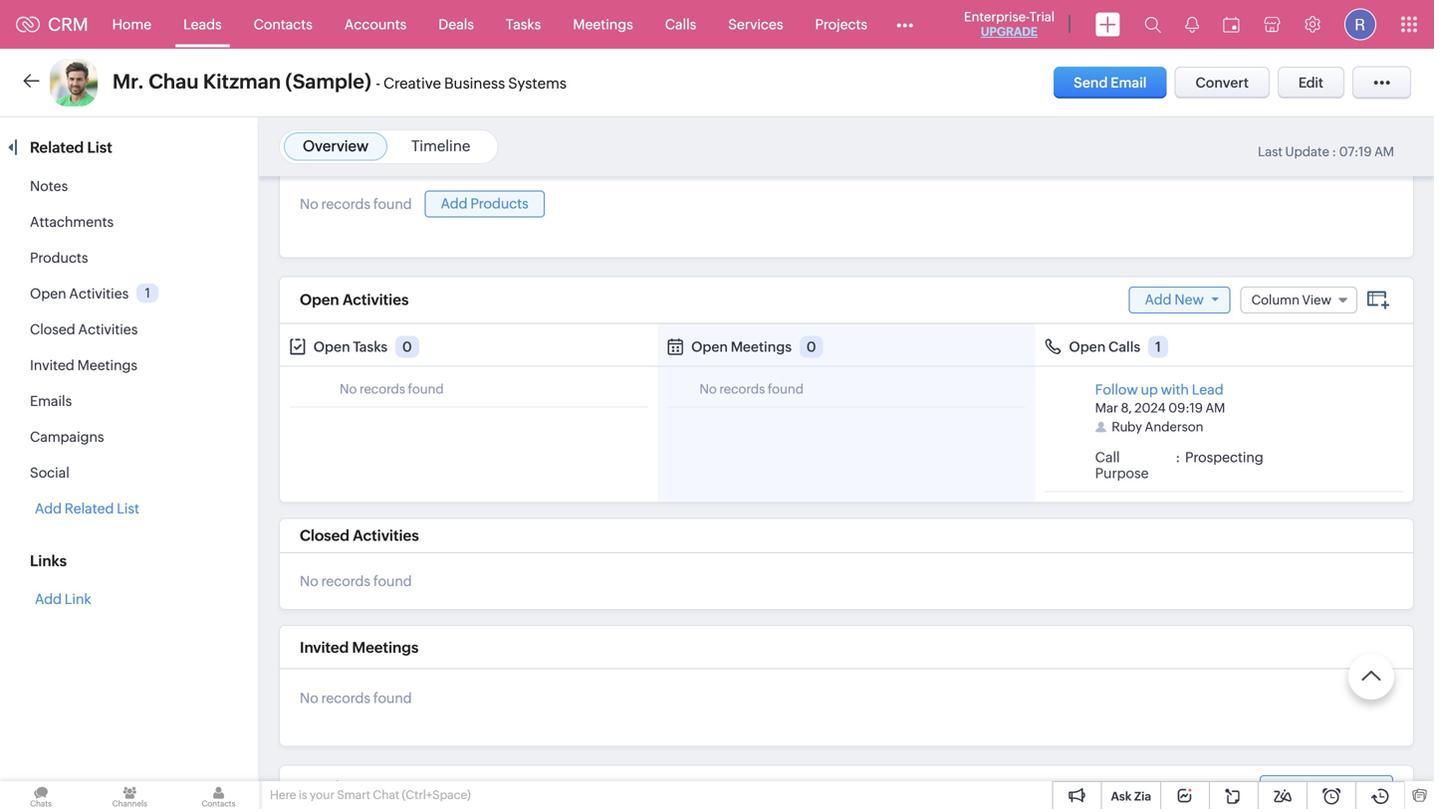 Task type: describe. For each thing, give the bounding box(es) containing it.
0 horizontal spatial closed
[[30, 322, 75, 338]]

profile element
[[1333, 0, 1388, 48]]

convert button
[[1175, 67, 1270, 99]]

email
[[1111, 75, 1147, 91]]

view
[[1302, 293, 1332, 308]]

0 horizontal spatial open activities
[[30, 286, 129, 302]]

send
[[1074, 75, 1108, 91]]

add products link
[[425, 191, 545, 217]]

contacts link
[[238, 0, 329, 48]]

0 vertical spatial products
[[470, 196, 529, 211]]

convert
[[1196, 75, 1249, 91]]

enterprise-
[[964, 9, 1029, 24]]

leads
[[183, 16, 222, 32]]

related list
[[30, 139, 116, 156]]

1 vertical spatial invited
[[300, 639, 349, 657]]

home link
[[96, 0, 167, 48]]

Other Modules field
[[883, 8, 926, 40]]

meetings link
[[557, 0, 649, 48]]

trial
[[1029, 9, 1055, 24]]

last update : 07:19 am
[[1258, 144, 1394, 159]]

closed activities link
[[30, 322, 138, 338]]

deals
[[439, 16, 474, 32]]

timeline
[[411, 137, 470, 155]]

crm link
[[16, 14, 88, 35]]

social
[[30, 465, 69, 481]]

(sample)
[[285, 70, 371, 93]]

add related list
[[35, 501, 139, 517]]

attachments link
[[30, 214, 114, 230]]

1 horizontal spatial tasks
[[506, 16, 541, 32]]

search image
[[1144, 16, 1161, 33]]

0 vertical spatial 1
[[145, 286, 150, 301]]

social link
[[30, 465, 69, 481]]

1 horizontal spatial calls
[[1109, 339, 1141, 355]]

update
[[1285, 144, 1330, 159]]

create menu element
[[1084, 0, 1132, 48]]

services link
[[712, 0, 799, 48]]

2024
[[1135, 401, 1166, 416]]

overview link
[[303, 137, 369, 155]]

0 horizontal spatial calls
[[665, 16, 696, 32]]

with
[[1161, 382, 1189, 398]]

here is your smart chat (ctrl+space)
[[270, 789, 471, 802]]

0 for meetings
[[807, 339, 816, 355]]

kitzman
[[203, 70, 281, 93]]

open tasks
[[313, 339, 388, 355]]

follow up with lead mar 8, 2024 09:19 am
[[1095, 382, 1225, 416]]

1 vertical spatial related
[[65, 501, 114, 517]]

1 horizontal spatial closed activities
[[300, 527, 419, 545]]

campaigns
[[30, 429, 104, 445]]

column view
[[1252, 293, 1332, 308]]

search element
[[1132, 0, 1173, 49]]

emails link
[[30, 393, 72, 409]]

upgrade
[[981, 25, 1038, 38]]

tasks link
[[490, 0, 557, 48]]

calls link
[[649, 0, 712, 48]]

add for add new
[[1145, 292, 1172, 308]]

attachments
[[30, 214, 114, 230]]

1 vertical spatial closed
[[300, 527, 350, 545]]

mr.
[[113, 70, 144, 93]]

leads link
[[167, 0, 238, 48]]

Column View field
[[1241, 287, 1358, 314]]

0 vertical spatial list
[[87, 139, 112, 156]]

last
[[1258, 144, 1283, 159]]

accounts link
[[329, 0, 423, 48]]

mr. chau kitzman (sample) - creative business systems
[[113, 70, 567, 93]]

ruby
[[1112, 420, 1142, 435]]

: prospecting
[[1176, 450, 1264, 466]]

services
[[728, 16, 783, 32]]

overview
[[303, 137, 369, 155]]

create menu image
[[1096, 12, 1120, 36]]

1 horizontal spatial emails
[[300, 779, 346, 797]]

link
[[65, 592, 91, 608]]

send email
[[1074, 75, 1147, 91]]

add for add link
[[35, 592, 62, 608]]

0 horizontal spatial emails
[[30, 393, 72, 409]]

timeline link
[[411, 137, 470, 155]]

chau
[[149, 70, 199, 93]]

channels image
[[89, 782, 171, 810]]

0 vertical spatial am
[[1375, 144, 1394, 159]]

prospecting
[[1185, 450, 1264, 466]]

enterprise-trial upgrade
[[964, 9, 1055, 38]]

ask zia
[[1111, 790, 1151, 804]]

creative
[[383, 75, 441, 92]]

edit
[[1299, 75, 1324, 91]]

accounts
[[344, 16, 407, 32]]

1 vertical spatial 1
[[1155, 339, 1161, 355]]

mar
[[1095, 401, 1118, 416]]



Task type: locate. For each thing, give the bounding box(es) containing it.
0 horizontal spatial tasks
[[353, 339, 388, 355]]

here
[[270, 789, 296, 802]]

found
[[373, 196, 412, 212], [408, 382, 444, 397], [768, 382, 804, 397], [373, 574, 412, 590], [373, 691, 412, 707]]

meetings
[[573, 16, 633, 32], [731, 339, 792, 355], [77, 358, 137, 373], [352, 639, 419, 657]]

anderson
[[1145, 420, 1204, 435]]

1 vertical spatial am
[[1206, 401, 1225, 416]]

zia
[[1134, 790, 1151, 804]]

open meetings
[[691, 339, 792, 355]]

related down the social at the left bottom
[[65, 501, 114, 517]]

smart
[[337, 789, 370, 802]]

0 vertical spatial emails
[[30, 393, 72, 409]]

am
[[1375, 144, 1394, 159], [1206, 401, 1225, 416]]

am inside follow up with lead mar 8, 2024 09:19 am
[[1206, 401, 1225, 416]]

no
[[300, 196, 318, 212], [340, 382, 357, 397], [700, 382, 717, 397], [300, 574, 318, 590], [300, 691, 318, 707]]

0 vertical spatial invited
[[30, 358, 74, 373]]

closed
[[30, 322, 75, 338], [300, 527, 350, 545]]

ruby anderson
[[1112, 420, 1204, 435]]

add
[[441, 196, 468, 211], [1145, 292, 1172, 308], [35, 501, 62, 517], [35, 592, 62, 608]]

1 horizontal spatial closed
[[300, 527, 350, 545]]

add for add related list
[[35, 501, 62, 517]]

0 vertical spatial closed
[[30, 322, 75, 338]]

calls up follow
[[1109, 339, 1141, 355]]

09:19
[[1169, 401, 1203, 416]]

-
[[376, 75, 380, 92]]

1 horizontal spatial am
[[1375, 144, 1394, 159]]

open calls
[[1069, 339, 1141, 355]]

projects
[[815, 16, 868, 32]]

0 vertical spatial closed activities
[[30, 322, 138, 338]]

add left new at top
[[1145, 292, 1172, 308]]

projects link
[[799, 0, 883, 48]]

follow
[[1095, 382, 1138, 398]]

open
[[30, 286, 66, 302], [300, 291, 339, 309], [313, 339, 350, 355], [691, 339, 728, 355], [1069, 339, 1106, 355]]

purpose
[[1095, 466, 1149, 481]]

0 horizontal spatial invited meetings
[[30, 358, 137, 373]]

notes link
[[30, 178, 68, 194]]

business
[[444, 75, 505, 92]]

0 horizontal spatial am
[[1206, 401, 1225, 416]]

1 horizontal spatial list
[[117, 501, 139, 517]]

signals image
[[1185, 16, 1199, 33]]

1 horizontal spatial open activities
[[300, 291, 409, 309]]

links
[[30, 553, 67, 570]]

profile image
[[1345, 8, 1376, 40]]

0 horizontal spatial 0
[[402, 339, 412, 355]]

contacts image
[[178, 782, 260, 810]]

list
[[87, 139, 112, 156], [117, 501, 139, 517]]

0 vertical spatial invited meetings
[[30, 358, 137, 373]]

products
[[470, 196, 529, 211], [30, 250, 88, 266]]

logo image
[[16, 16, 40, 32]]

add link
[[35, 592, 91, 608]]

1 horizontal spatial 0
[[807, 339, 816, 355]]

records
[[321, 196, 370, 212], [360, 382, 405, 397], [719, 382, 765, 397], [321, 574, 370, 590], [321, 691, 370, 707]]

2 0 from the left
[[807, 339, 816, 355]]

closed activities
[[30, 322, 138, 338], [300, 527, 419, 545]]

am down lead
[[1206, 401, 1225, 416]]

0 horizontal spatial 1
[[145, 286, 150, 301]]

1 up follow up with lead link
[[1155, 339, 1161, 355]]

calls left services
[[665, 16, 696, 32]]

emails
[[30, 393, 72, 409], [300, 779, 346, 797]]

0 vertical spatial calls
[[665, 16, 696, 32]]

: down anderson
[[1176, 450, 1180, 466]]

1 horizontal spatial :
[[1332, 144, 1337, 159]]

1 vertical spatial tasks
[[353, 339, 388, 355]]

0 horizontal spatial list
[[87, 139, 112, 156]]

(ctrl+space)
[[402, 789, 471, 802]]

1 0 from the left
[[402, 339, 412, 355]]

1 vertical spatial emails
[[300, 779, 346, 797]]

0 horizontal spatial invited
[[30, 358, 74, 373]]

calls
[[665, 16, 696, 32], [1109, 339, 1141, 355]]

call purpose
[[1095, 450, 1149, 481]]

8,
[[1121, 401, 1132, 416]]

1 horizontal spatial invited meetings
[[300, 639, 419, 657]]

0 vertical spatial related
[[30, 139, 84, 156]]

notes
[[30, 178, 68, 194]]

add for add products
[[441, 196, 468, 211]]

home
[[112, 16, 152, 32]]

systems
[[508, 75, 567, 92]]

07:19
[[1339, 144, 1372, 159]]

new
[[1175, 292, 1204, 308]]

follow up with lead link
[[1095, 382, 1224, 398]]

activities
[[69, 286, 129, 302], [343, 291, 409, 309], [78, 322, 138, 338], [353, 527, 419, 545]]

1 horizontal spatial invited
[[300, 639, 349, 657]]

1 right open activities link
[[145, 286, 150, 301]]

0 horizontal spatial products
[[30, 250, 88, 266]]

lead
[[1192, 382, 1224, 398]]

am right 07:19
[[1375, 144, 1394, 159]]

1 vertical spatial closed activities
[[300, 527, 419, 545]]

invited meetings link
[[30, 358, 137, 373]]

ask
[[1111, 790, 1132, 804]]

1 vertical spatial products
[[30, 250, 88, 266]]

invited meetings
[[30, 358, 137, 373], [300, 639, 419, 657]]

products down the timeline link
[[470, 196, 529, 211]]

0 right open tasks
[[402, 339, 412, 355]]

emails up campaigns
[[30, 393, 72, 409]]

open activities up closed activities link
[[30, 286, 129, 302]]

call
[[1095, 450, 1120, 466]]

products down attachments 'link'
[[30, 250, 88, 266]]

products link
[[30, 250, 88, 266]]

is
[[299, 789, 307, 802]]

1 horizontal spatial 1
[[1155, 339, 1161, 355]]

add products
[[441, 196, 529, 211]]

add left link
[[35, 592, 62, 608]]

1 vertical spatial :
[[1176, 450, 1180, 466]]

0
[[402, 339, 412, 355], [807, 339, 816, 355]]

0 for tasks
[[402, 339, 412, 355]]

chats image
[[0, 782, 82, 810]]

related up 'notes' link
[[30, 139, 84, 156]]

1 horizontal spatial products
[[470, 196, 529, 211]]

campaigns link
[[30, 429, 104, 445]]

1
[[145, 286, 150, 301], [1155, 339, 1161, 355]]

crm
[[48, 14, 88, 35]]

edit button
[[1278, 67, 1345, 99]]

no records found
[[300, 196, 412, 212], [340, 382, 444, 397], [700, 382, 804, 397], [300, 574, 412, 590], [300, 691, 412, 707]]

open activities up open tasks
[[300, 291, 409, 309]]

: left 07:19
[[1332, 144, 1337, 159]]

emails right here
[[300, 779, 346, 797]]

1 vertical spatial invited meetings
[[300, 639, 419, 657]]

0 horizontal spatial :
[[1176, 450, 1180, 466]]

add down social link
[[35, 501, 62, 517]]

0 horizontal spatial closed activities
[[30, 322, 138, 338]]

send email button
[[1054, 67, 1167, 99]]

0 vertical spatial :
[[1332, 144, 1337, 159]]

calendar image
[[1223, 16, 1240, 32]]

0 right open meetings
[[807, 339, 816, 355]]

0 vertical spatial tasks
[[506, 16, 541, 32]]

1 vertical spatial calls
[[1109, 339, 1141, 355]]

signals element
[[1173, 0, 1211, 49]]

invited
[[30, 358, 74, 373], [300, 639, 349, 657]]

deals link
[[423, 0, 490, 48]]

add new
[[1145, 292, 1204, 308]]

open activities link
[[30, 286, 129, 302]]

column
[[1252, 293, 1300, 308]]

1 vertical spatial list
[[117, 501, 139, 517]]

add down the timeline link
[[441, 196, 468, 211]]

chat
[[373, 789, 399, 802]]

your
[[310, 789, 335, 802]]

:
[[1332, 144, 1337, 159], [1176, 450, 1180, 466]]



Task type: vqa. For each thing, say whether or not it's contained in the screenshot.
Vendor
no



